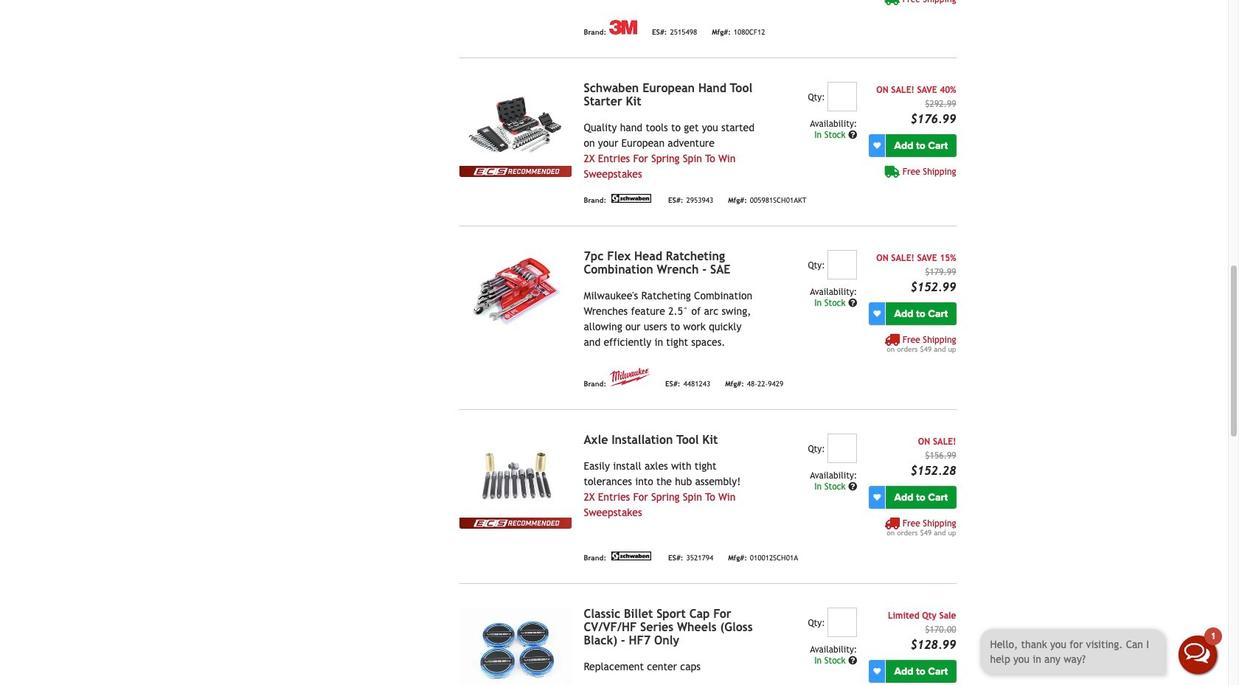 Task type: locate. For each thing, give the bounding box(es) containing it.
0 vertical spatial schwaben - corporate logo image
[[609, 194, 654, 203]]

0 vertical spatial question circle image
[[848, 130, 857, 139]]

2 question circle image from the top
[[848, 482, 857, 491]]

ecs tuning recommends this product. image
[[460, 166, 572, 177], [460, 518, 572, 529]]

schwaben - corporate logo image
[[609, 194, 654, 203], [609, 552, 654, 560]]

add to wish list image for 'milwaukee - corporate logo'
[[874, 310, 881, 317]]

3 add to wish list image from the top
[[874, 494, 881, 501]]

0 vertical spatial ecs tuning recommends this product. image
[[460, 166, 572, 177]]

1 schwaben - corporate logo image from the top
[[609, 194, 654, 203]]

2 ecs tuning recommends this product. image from the top
[[460, 518, 572, 529]]

1 vertical spatial ecs tuning recommends this product. image
[[460, 518, 572, 529]]

1 ecs tuning recommends this product. image from the top
[[460, 166, 572, 177]]

add to wish list image for schwaben - corporate logo corresponding to es#2953943 - 005981sch01akt - schwaben european hand tool starter kit - quality hand tools to get you started on your european adventure - schwaben - audi bmw volkswagen mercedes benz mini porsche image
[[874, 142, 881, 149]]

add to wish list image
[[874, 142, 881, 149], [874, 310, 881, 317], [874, 494, 881, 501], [874, 668, 881, 675]]

ecs tuning recommends this product. image for es#2953943 - 005981sch01akt - schwaben european hand tool starter kit - quality hand tools to get you started on your european adventure - schwaben - audi bmw volkswagen mercedes benz mini porsche image
[[460, 166, 572, 177]]

ecs tuning recommends this product. image for es#3521794 - 010012sch01a - axle installation tool kit - easily install axles with tight tolerances into the hub assembly! - schwaben - audi bmw volkswagen mercedes benz mini porsche image
[[460, 518, 572, 529]]

1 add to wish list image from the top
[[874, 142, 881, 149]]

2 vertical spatial question circle image
[[848, 656, 857, 665]]

es#3521794 - 010012sch01a - axle installation tool kit - easily install axles with tight tolerances into the hub assembly! - schwaben - audi bmw volkswagen mercedes benz mini porsche image
[[460, 434, 572, 518]]

1 question circle image from the top
[[848, 130, 857, 139]]

es#4509012 - cap-bsc-lg-cl-bl - classic billet sport cap for cv/vf/hf series wheels (gloss black) - hf7 only - replacement center caps - vossen - audi bmw volkswagen mercedes benz mini image
[[460, 608, 572, 685]]

None number field
[[828, 82, 857, 111], [828, 250, 857, 279], [828, 434, 857, 463], [828, 608, 857, 637], [828, 82, 857, 111], [828, 250, 857, 279], [828, 434, 857, 463], [828, 608, 857, 637]]

schwaben - corporate logo image for es#2953943 - 005981sch01akt - schwaben european hand tool starter kit - quality hand tools to get you started on your european adventure - schwaben - audi bmw volkswagen mercedes benz mini porsche image
[[609, 194, 654, 203]]

question circle image
[[848, 299, 857, 308]]

question circle image
[[848, 130, 857, 139], [848, 482, 857, 491], [848, 656, 857, 665]]

1 vertical spatial question circle image
[[848, 482, 857, 491]]

2 schwaben - corporate logo image from the top
[[609, 552, 654, 560]]

3 question circle image from the top
[[848, 656, 857, 665]]

2 add to wish list image from the top
[[874, 310, 881, 317]]

1 vertical spatial schwaben - corporate logo image
[[609, 552, 654, 560]]



Task type: vqa. For each thing, say whether or not it's contained in the screenshot.
Add to Wish List image related to question circle image for Schwaben - Corporate Logo for ES#3521794 - 010012SCH01A - Axle Installation Tool Kit - Easily install axles with tight tolerances into the hub assembly! - Schwaben - Audi BMW Volkswagen Mercedes Benz MINI Porsche image
yes



Task type: describe. For each thing, give the bounding box(es) containing it.
milwaukee - corporate logo image
[[609, 368, 651, 386]]

schwaben - corporate logo image for es#3521794 - 010012sch01a - axle installation tool kit - easily install axles with tight tolerances into the hub assembly! - schwaben - audi bmw volkswagen mercedes benz mini porsche image
[[609, 552, 654, 560]]

4 add to wish list image from the top
[[874, 668, 881, 675]]

es#4481243 - 48-22-9429 - 7pc flex head ratcheting combination wrench - sae - milwaukee's ratcheting combination wrenches feature 2.5 of arc swing, allowing our users to work quickly and efficiently in tight spaces. - milwaukee - audi bmw volkswagen mercedes benz mini porsche image
[[460, 250, 572, 334]]

es#2953943 - 005981sch01akt - schwaben european hand tool starter kit - quality hand tools to get you started on your european adventure - schwaben - audi bmw volkswagen mercedes benz mini porsche image
[[460, 82, 572, 166]]

3m - corporate logo image
[[609, 20, 637, 35]]

question circle image for schwaben - corporate logo associated with es#3521794 - 010012sch01a - axle installation tool kit - easily install axles with tight tolerances into the hub assembly! - schwaben - audi bmw volkswagen mercedes benz mini porsche image's add to wish list icon
[[848, 482, 857, 491]]

add to wish list image for schwaben - corporate logo associated with es#3521794 - 010012sch01a - axle installation tool kit - easily install axles with tight tolerances into the hub assembly! - schwaben - audi bmw volkswagen mercedes benz mini porsche image
[[874, 494, 881, 501]]

question circle image for schwaben - corporate logo corresponding to es#2953943 - 005981sch01akt - schwaben european hand tool starter kit - quality hand tools to get you started on your european adventure - schwaben - audi bmw volkswagen mercedes benz mini porsche image's add to wish list icon
[[848, 130, 857, 139]]



